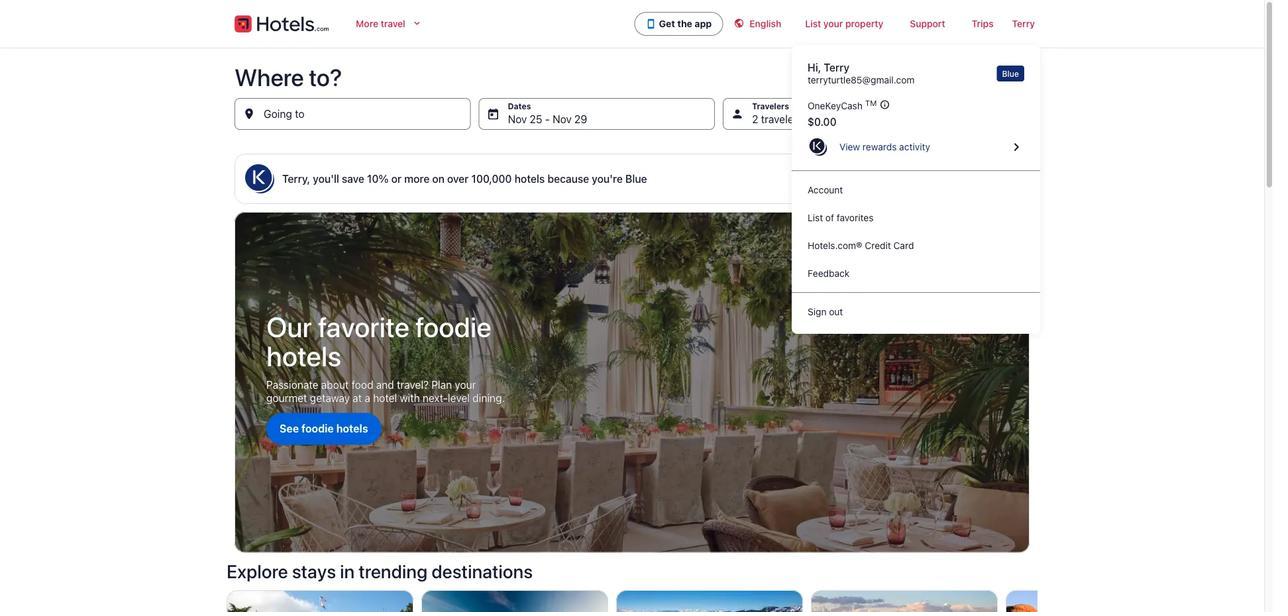 Task type: describe. For each thing, give the bounding box(es) containing it.
explore
[[227, 561, 288, 583]]

out
[[830, 307, 844, 318]]

our favorite foodie hotels passionate about food and travel? plan your gourmet getaway at a hotel with next-level dining.
[[267, 310, 505, 405]]

credit
[[865, 240, 892, 251]]

sign
[[808, 307, 827, 318]]

next-
[[423, 392, 448, 405]]

10%
[[367, 173, 389, 185]]

favorite
[[318, 310, 410, 343]]

explore stays in trending destinations
[[227, 561, 533, 583]]

list of favorites link
[[792, 204, 1041, 232]]

onekeycash tm
[[808, 99, 877, 112]]

see
[[280, 423, 299, 435]]

app
[[695, 18, 712, 29]]

view rewards activity link
[[808, 137, 1025, 158]]

25
[[530, 113, 543, 126]]

terry,
[[282, 173, 310, 185]]

tm
[[866, 99, 877, 108]]

english
[[750, 18, 782, 29]]

destinations
[[432, 561, 533, 583]]

about
[[321, 379, 349, 392]]

view rewards activity
[[840, 142, 931, 152]]

1 vertical spatial foodie
[[302, 423, 334, 435]]

trending
[[359, 561, 428, 583]]

activity
[[900, 142, 931, 152]]

blue inside our favorite foodie hotels 'main content'
[[626, 173, 647, 185]]

2 nov from the left
[[553, 113, 572, 126]]

stays
[[292, 561, 336, 583]]

get the app link
[[635, 12, 724, 36]]

gourmet
[[267, 392, 307, 405]]

card
[[894, 240, 915, 251]]

onekeycash image
[[808, 137, 829, 158]]

trips link
[[959, 11, 1008, 37]]

100,000
[[472, 173, 512, 185]]

at
[[353, 392, 362, 405]]

where
[[235, 63, 304, 91]]

get
[[659, 18, 676, 29]]

the
[[678, 18, 693, 29]]

travel?
[[397, 379, 429, 392]]

terryturtle85@gmail.com
[[808, 75, 915, 86]]

hi,
[[808, 61, 822, 74]]

with
[[400, 392, 420, 405]]

list your property link
[[792, 11, 897, 37]]

trips
[[972, 18, 994, 29]]

dining.
[[473, 392, 505, 405]]

rewards
[[863, 142, 897, 152]]

2 vertical spatial hotels
[[337, 423, 368, 435]]

list for list your property
[[806, 18, 822, 29]]

nov 25 - nov 29
[[508, 113, 588, 126]]

terry inside hi, terry terryturtle85@gmail.com
[[824, 61, 850, 74]]

one key blue tier image
[[245, 164, 274, 194]]

english button
[[724, 11, 792, 37]]

dine under a verdant mosaic of plant life in the city. image
[[235, 212, 1030, 553]]

hotels logo image
[[235, 13, 330, 34]]

see foodie hotels
[[280, 423, 368, 435]]

more travel button
[[346, 11, 433, 37]]

level
[[448, 392, 470, 405]]

see foodie hotels link
[[267, 413, 382, 445]]



Task type: locate. For each thing, give the bounding box(es) containing it.
list your property
[[806, 18, 884, 29]]

plan
[[432, 379, 452, 392]]

your inside our favorite foodie hotels passionate about food and travel? plan your gourmet getaway at a hotel with next-level dining.
[[455, 379, 476, 392]]

0 vertical spatial hotels
[[515, 173, 545, 185]]

get the app
[[659, 18, 712, 29]]

in
[[340, 561, 355, 583]]

more travel
[[356, 18, 406, 29]]

nov 25 - nov 29 button
[[479, 98, 715, 130]]

directional image
[[1009, 139, 1025, 155]]

save
[[342, 173, 365, 185]]

terry button
[[1008, 11, 1041, 37]]

your up the level
[[455, 379, 476, 392]]

support
[[910, 18, 946, 29]]

getaway
[[310, 392, 350, 405]]

sign out link
[[792, 298, 1041, 326]]

your
[[824, 18, 844, 29], [455, 379, 476, 392]]

1 vertical spatial your
[[455, 379, 476, 392]]

and
[[376, 379, 394, 392]]

hotels down at on the bottom left
[[337, 423, 368, 435]]

1 horizontal spatial your
[[824, 18, 844, 29]]

terry right 'trips'
[[1013, 18, 1036, 29]]

nov right -
[[553, 113, 572, 126]]

hotel
[[373, 392, 397, 405]]

hotels.com®
[[808, 240, 863, 251]]

0 vertical spatial blue
[[1003, 69, 1020, 78]]

1 vertical spatial blue
[[626, 173, 647, 185]]

more
[[405, 173, 430, 185]]

to?
[[309, 63, 342, 91]]

download the app button image
[[646, 19, 657, 29]]

hotels.com® credit card
[[808, 240, 915, 251]]

$0.00
[[808, 116, 837, 128]]

more
[[356, 18, 379, 29]]

0 horizontal spatial nov
[[508, 113, 527, 126]]

nov
[[508, 113, 527, 126], [553, 113, 572, 126]]

list up hi,
[[806, 18, 822, 29]]

1 vertical spatial list
[[808, 212, 824, 223]]

1 horizontal spatial foodie
[[416, 310, 492, 343]]

hotels.com® credit card link
[[792, 232, 1041, 260]]

travel
[[381, 18, 406, 29]]

blue right you're in the left of the page
[[626, 173, 647, 185]]

hi, terry terryturtle85@gmail.com
[[808, 61, 915, 86]]

property
[[846, 18, 884, 29]]

0 vertical spatial your
[[824, 18, 844, 29]]

0 vertical spatial terry
[[1013, 18, 1036, 29]]

1 vertical spatial terry
[[824, 61, 850, 74]]

onekeycash
[[808, 101, 863, 112]]

1 horizontal spatial terry
[[1013, 18, 1036, 29]]

hotels
[[515, 173, 545, 185], [267, 340, 342, 372], [337, 423, 368, 435]]

0 horizontal spatial foodie
[[302, 423, 334, 435]]

your left property
[[824, 18, 844, 29]]

or
[[392, 173, 402, 185]]

a
[[365, 392, 371, 405]]

foodie right see
[[302, 423, 334, 435]]

list inside list of favorites link
[[808, 212, 824, 223]]

1 vertical spatial hotels
[[267, 340, 342, 372]]

account
[[808, 185, 844, 196]]

list of favorites
[[808, 212, 874, 223]]

terry
[[1013, 18, 1036, 29], [824, 61, 850, 74]]

foodie
[[416, 310, 492, 343], [302, 423, 334, 435]]

where to?
[[235, 63, 342, 91]]

list inside list your property link
[[806, 18, 822, 29]]

blue down terry 'dropdown button'
[[1003, 69, 1020, 78]]

info_outline image
[[880, 99, 891, 110]]

foodie up plan
[[416, 310, 492, 343]]

list
[[806, 18, 822, 29], [808, 212, 824, 223]]

account link
[[792, 176, 1041, 204]]

our
[[267, 310, 312, 343]]

1 nov from the left
[[508, 113, 527, 126]]

1 horizontal spatial nov
[[553, 113, 572, 126]]

because
[[548, 173, 590, 185]]

0 vertical spatial list
[[806, 18, 822, 29]]

you'll
[[313, 173, 339, 185]]

nov left 25
[[508, 113, 527, 126]]

1 horizontal spatial blue
[[1003, 69, 1020, 78]]

favorites
[[837, 212, 874, 223]]

blue
[[1003, 69, 1020, 78], [626, 173, 647, 185]]

0 vertical spatial foodie
[[416, 310, 492, 343]]

-
[[545, 113, 550, 126]]

hotels up passionate
[[267, 340, 342, 372]]

0 horizontal spatial your
[[455, 379, 476, 392]]

foodie inside our favorite foodie hotels passionate about food and travel? plan your gourmet getaway at a hotel with next-level dining.
[[416, 310, 492, 343]]

terry right hi,
[[824, 61, 850, 74]]

0 horizontal spatial blue
[[626, 173, 647, 185]]

passionate
[[267, 379, 319, 392]]

sign out
[[808, 307, 844, 318]]

view
[[840, 142, 861, 152]]

hotels right 100,000
[[515, 173, 545, 185]]

our favorite foodie hotels main content
[[0, 48, 1265, 613]]

list left of
[[808, 212, 824, 223]]

over
[[448, 173, 469, 185]]

of
[[826, 212, 835, 223]]

terry inside terry 'dropdown button'
[[1013, 18, 1036, 29]]

small image
[[734, 18, 745, 29]]

feedback
[[808, 268, 850, 279]]

terry, you'll save 10% or more on over 100,000 hotels because you're blue
[[282, 173, 647, 185]]

hotels inside our favorite foodie hotels passionate about food and travel? plan your gourmet getaway at a hotel with next-level dining.
[[267, 340, 342, 372]]

food
[[352, 379, 374, 392]]

support link
[[897, 11, 959, 37]]

0 horizontal spatial terry
[[824, 61, 850, 74]]

feedback link
[[792, 260, 1041, 288]]

you're
[[592, 173, 623, 185]]

on
[[433, 173, 445, 185]]

list for list of favorites
[[808, 212, 824, 223]]

29
[[575, 113, 588, 126]]



Task type: vqa. For each thing, say whether or not it's contained in the screenshot.
level at the left of the page
yes



